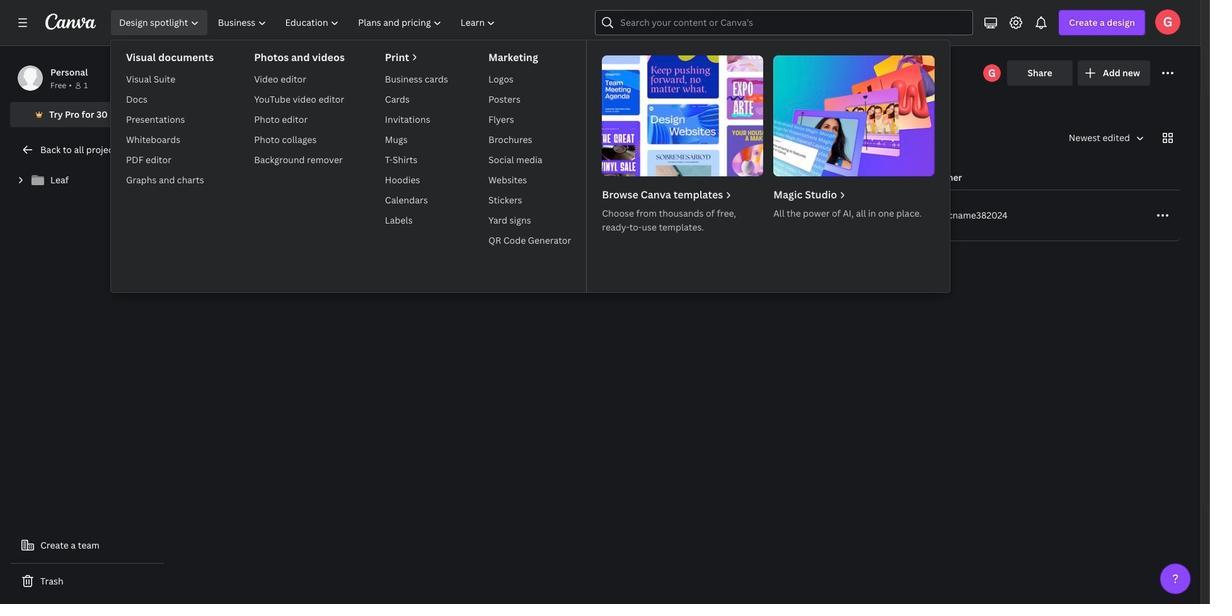 Task type: vqa. For each thing, say whether or not it's contained in the screenshot.
top level navigation "element"
yes



Task type: locate. For each thing, give the bounding box(es) containing it.
None search field
[[595, 10, 973, 35]]

menu inside top level navigation element
[[111, 40, 950, 292]]

genericname382024 image
[[1155, 9, 1180, 35]]

genericname382024 image
[[1155, 9, 1180, 35]]

Search search field
[[620, 11, 948, 35]]

menu
[[111, 40, 950, 292]]



Task type: describe. For each thing, give the bounding box(es) containing it.
Sort by button
[[1059, 125, 1150, 151]]

top level navigation element
[[108, 10, 950, 292]]

Search folder search field
[[199, 126, 383, 150]]



